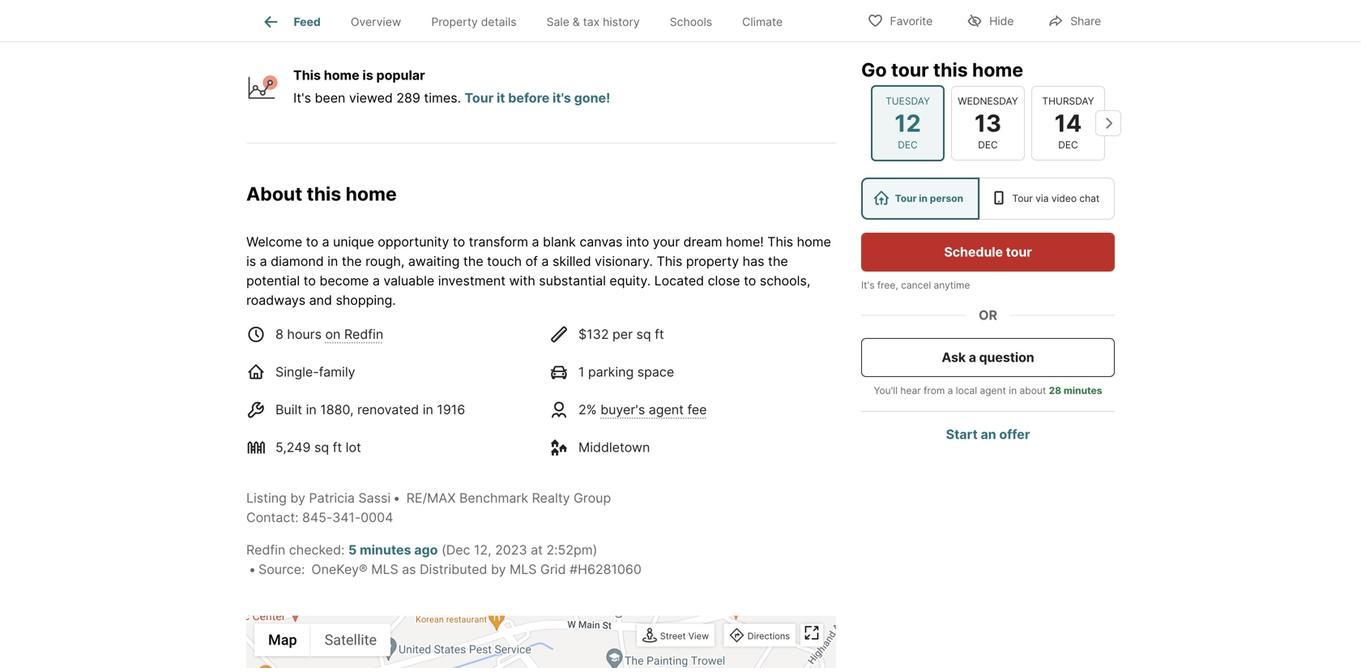 Task type: vqa. For each thing, say whether or not it's contained in the screenshot.
starbucks coffee shop • 1.0 miles to the bottom
no



Task type: describe. For each thing, give the bounding box(es) containing it.
to up awaiting at the top left of page
[[453, 234, 465, 249]]

valuable
[[384, 273, 435, 288]]

schedule
[[945, 244, 1004, 260]]

ask
[[942, 349, 966, 365]]

in left about
[[1010, 385, 1018, 396]]

est. $1,150 /mo get pre-approved
[[246, 3, 426, 17]]

located
[[655, 273, 705, 288]]

satellite
[[325, 631, 377, 648]]

tour for schedule
[[1007, 244, 1033, 260]]

dec for 13
[[979, 139, 999, 151]]

to down has
[[744, 273, 757, 288]]

popular
[[377, 67, 425, 83]]

in right built
[[306, 402, 317, 417]]

directions
[[748, 631, 790, 641]]

single-
[[276, 364, 319, 380]]

chat
[[1080, 193, 1100, 204]]

wednesday
[[958, 95, 1019, 107]]

has
[[743, 253, 765, 269]]

realty
[[532, 490, 570, 506]]

sale & tax history
[[547, 15, 640, 29]]

1
[[579, 364, 585, 380]]

tour for go
[[892, 58, 930, 81]]

tax
[[583, 15, 600, 29]]

get
[[327, 3, 347, 17]]

fee
[[688, 402, 707, 417]]

single-family
[[276, 364, 356, 380]]

renovated
[[358, 402, 419, 417]]

0004
[[361, 509, 394, 525]]

2023
[[495, 542, 527, 558]]

est.
[[246, 3, 266, 17]]

1 vertical spatial it's
[[862, 279, 875, 291]]

person
[[931, 193, 964, 204]]

next image
[[1096, 110, 1122, 136]]

5,249 sq ft lot
[[276, 439, 361, 455]]

• inside 'redfin checked: 5 minutes ago (dec 12, 2023 at 2:52pm) • source: onekey® mls as distributed by mls grid # h6281060'
[[249, 561, 256, 577]]

this home is popular it's been viewed 289 times. tour it before it's gone!
[[293, 67, 611, 106]]

tour inside this home is popular it's been viewed 289 times. tour it before it's gone!
[[465, 90, 494, 106]]

shopping.
[[336, 292, 396, 308]]

$132 per sq ft
[[579, 326, 665, 342]]

beds
[[465, 1, 495, 17]]

a up of
[[532, 234, 540, 249]]

schools,
[[760, 273, 811, 288]]

13
[[975, 109, 1002, 137]]

$132
[[579, 326, 609, 342]]

opportunity
[[378, 234, 449, 249]]

details
[[481, 15, 517, 29]]

in left 1916
[[423, 402, 434, 417]]

of
[[526, 253, 538, 269]]

2 mls from the left
[[510, 561, 537, 577]]

289
[[397, 90, 421, 106]]

this inside this home is popular it's been viewed 289 times. tour it before it's gone!
[[293, 67, 321, 83]]

climate tab
[[728, 2, 798, 41]]

(dec
[[442, 542, 471, 558]]

a inside button
[[969, 349, 977, 365]]

or
[[979, 307, 998, 323]]

dec for 14
[[1059, 139, 1079, 151]]

bath link
[[534, 1, 563, 17]]

2 the from the left
[[464, 253, 484, 269]]

thursday
[[1043, 95, 1095, 107]]

start
[[947, 426, 978, 442]]

ago
[[414, 542, 438, 558]]

map region
[[56, 487, 886, 668]]

equity.
[[610, 273, 651, 288]]

in inside 'option'
[[920, 193, 928, 204]]

favorite button
[[854, 4, 947, 37]]

street view button
[[639, 625, 713, 647]]

0 vertical spatial agent
[[981, 385, 1007, 396]]

a up potential
[[260, 253, 267, 269]]

skilled
[[553, 253, 592, 269]]

0 vertical spatial sq
[[637, 326, 652, 342]]

transform
[[469, 234, 529, 249]]

approved
[[373, 3, 426, 17]]

feed link
[[261, 12, 321, 32]]

tour it before it's gone! link
[[465, 90, 611, 106]]

tour in person
[[896, 193, 964, 204]]

0 vertical spatial ft
[[655, 326, 665, 342]]

sale & tax history tab
[[532, 2, 655, 41]]

home inside this home is popular it's been viewed 289 times. tour it before it's gone!
[[324, 67, 360, 83]]

tour via video chat option
[[980, 178, 1116, 220]]

&
[[573, 15, 580, 29]]

tuesday 12 dec
[[886, 95, 931, 151]]

at
[[531, 542, 543, 558]]

8
[[276, 326, 284, 342]]

3 the from the left
[[769, 253, 789, 269]]

built in 1880, renovated in 1916
[[276, 402, 466, 417]]

on redfin link
[[325, 326, 384, 342]]

go
[[862, 58, 887, 81]]

hours
[[287, 326, 322, 342]]

5,249
[[276, 439, 311, 455]]

potential
[[246, 273, 300, 288]]

group
[[574, 490, 611, 506]]

blank
[[543, 234, 576, 249]]

feed
[[294, 15, 321, 29]]

schedule tour button
[[862, 233, 1116, 272]]

with
[[510, 273, 536, 288]]

is inside this home is popular it's been viewed 289 times. tour it before it's gone!
[[363, 67, 374, 83]]

share button
[[1035, 4, 1116, 37]]

tab list containing feed
[[246, 0, 811, 41]]

property details tab
[[417, 2, 532, 41]]

you'll
[[874, 385, 898, 396]]

sassi
[[359, 490, 391, 506]]

welcome to a unique opportunity to transform a blank canvas into your dream home! this home is a diamond in the rough, awaiting the touch of a skilled visionary. this property has the potential to become a valuable investment with substantial equity. located close to schools, roadways and shopping.
[[246, 234, 832, 308]]

share
[[1071, 14, 1102, 28]]

map button
[[255, 624, 311, 656]]

/mo
[[303, 3, 324, 17]]

per
[[613, 326, 633, 342]]

grid
[[541, 561, 566, 577]]

1 the from the left
[[342, 253, 362, 269]]

buyer's agent fee link
[[601, 402, 707, 417]]

climate
[[743, 15, 783, 29]]

built
[[276, 402, 302, 417]]

property
[[687, 253, 739, 269]]

welcome
[[246, 234, 303, 249]]

0 vertical spatial minutes
[[1064, 385, 1103, 396]]

list box containing tour in person
[[862, 178, 1116, 220]]

0 horizontal spatial this
[[307, 182, 341, 205]]

0 horizontal spatial by
[[291, 490, 306, 506]]

start an offer link
[[947, 426, 1031, 442]]



Task type: locate. For each thing, give the bounding box(es) containing it.
tour left via at the right top
[[1013, 193, 1034, 204]]

your
[[653, 234, 680, 249]]

in up become
[[328, 253, 338, 269]]

redfin up source:
[[246, 542, 286, 558]]

cancel
[[902, 279, 932, 291]]

investment
[[438, 273, 506, 288]]

listing
[[246, 490, 287, 506]]

1 horizontal spatial it's
[[862, 279, 875, 291]]

buyer's
[[601, 402, 645, 417]]

a right from
[[948, 385, 954, 396]]

the up schools,
[[769, 253, 789, 269]]

tour in person option
[[862, 178, 980, 220]]

the up investment
[[464, 253, 484, 269]]

home up been
[[324, 67, 360, 83]]

this right home! at right
[[768, 234, 794, 249]]

0 vertical spatial it's
[[293, 90, 311, 106]]

canvas
[[580, 234, 623, 249]]

times.
[[424, 90, 461, 106]]

a right ask
[[969, 349, 977, 365]]

family
[[319, 364, 356, 380]]

0 horizontal spatial redfin
[[246, 542, 286, 558]]

home!
[[726, 234, 764, 249]]

$1,150
[[270, 3, 303, 17]]

0 vertical spatial tour
[[892, 58, 930, 81]]

• right sassi
[[393, 490, 401, 506]]

1 horizontal spatial mls
[[510, 561, 537, 577]]

sq
[[605, 2, 621, 17]]

hide button
[[954, 4, 1028, 37]]

it
[[497, 90, 505, 106]]

0 horizontal spatial agent
[[649, 402, 684, 417]]

1 vertical spatial sq
[[315, 439, 329, 455]]

checked:
[[289, 542, 345, 558]]

directions button
[[726, 625, 794, 647]]

1 parking space
[[579, 364, 675, 380]]

menu bar containing map
[[255, 624, 391, 656]]

1 horizontal spatial dec
[[979, 139, 999, 151]]

to
[[306, 234, 319, 249], [453, 234, 465, 249], [304, 273, 316, 288], [744, 273, 757, 288]]

redfin
[[344, 326, 384, 342], [246, 542, 286, 558]]

a right of
[[542, 253, 549, 269]]

sq right 5,249 on the bottom left
[[315, 439, 329, 455]]

1 horizontal spatial by
[[491, 561, 506, 577]]

parking
[[589, 364, 634, 380]]

the down 'unique'
[[342, 253, 362, 269]]

dec down 13
[[979, 139, 999, 151]]

sq
[[637, 326, 652, 342], [315, 439, 329, 455]]

agent left "fee"
[[649, 402, 684, 417]]

hide
[[990, 14, 1014, 28]]

1 vertical spatial this
[[768, 234, 794, 249]]

to up 'diamond'
[[306, 234, 319, 249]]

• left source:
[[249, 561, 256, 577]]

#
[[570, 561, 578, 577]]

0 horizontal spatial this
[[293, 67, 321, 83]]

listing by patricia sassi • re/max benchmark realty group
[[246, 490, 611, 506]]

1 horizontal spatial the
[[464, 253, 484, 269]]

overview tab
[[336, 2, 417, 41]]

1 vertical spatial is
[[246, 253, 256, 269]]

2 horizontal spatial this
[[768, 234, 794, 249]]

anytime
[[934, 279, 971, 291]]

map
[[268, 631, 297, 648]]

5
[[349, 542, 357, 558]]

start an offer
[[947, 426, 1031, 442]]

minutes up as
[[360, 542, 411, 558]]

wednesday 13 dec
[[958, 95, 1019, 151]]

history
[[603, 15, 640, 29]]

middletown
[[579, 439, 650, 455]]

dec inside wednesday 13 dec
[[979, 139, 999, 151]]

is up viewed
[[363, 67, 374, 83]]

2% buyer's agent fee
[[579, 402, 707, 417]]

home up wednesday
[[973, 58, 1024, 81]]

tour up tuesday
[[892, 58, 930, 81]]

dec down "14"
[[1059, 139, 1079, 151]]

lot
[[346, 439, 361, 455]]

0 horizontal spatial •
[[249, 561, 256, 577]]

home inside welcome to a unique opportunity to transform a blank canvas into your dream home! this home is a diamond in the rough, awaiting the touch of a skilled visionary. this property has the potential to become a valuable investment with substantial equity. located close to schools, roadways and shopping.
[[797, 234, 832, 249]]

a
[[322, 234, 330, 249], [532, 234, 540, 249], [260, 253, 267, 269], [542, 253, 549, 269], [373, 273, 380, 288], [969, 349, 977, 365], [948, 385, 954, 396]]

1 horizontal spatial is
[[363, 67, 374, 83]]

0 vertical spatial redfin
[[344, 326, 384, 342]]

and
[[309, 292, 332, 308]]

home
[[973, 58, 1024, 81], [324, 67, 360, 83], [346, 182, 397, 205], [797, 234, 832, 249]]

minutes inside 'redfin checked: 5 minutes ago (dec 12, 2023 at 2:52pm) • source: onekey® mls as distributed by mls grid # h6281060'
[[360, 542, 411, 558]]

agent right local
[[981, 385, 1007, 396]]

this up been
[[293, 67, 321, 83]]

2 dec from the left
[[979, 139, 999, 151]]

tour for tour in person
[[896, 193, 917, 204]]

question
[[980, 349, 1035, 365]]

by inside 'redfin checked: 5 minutes ago (dec 12, 2023 at 2:52pm) • source: onekey® mls as distributed by mls grid # h6281060'
[[491, 561, 506, 577]]

close
[[708, 273, 741, 288]]

is up potential
[[246, 253, 256, 269]]

dec inside thursday 14 dec
[[1059, 139, 1079, 151]]

diamond
[[271, 253, 324, 269]]

1 vertical spatial by
[[491, 561, 506, 577]]

in inside welcome to a unique opportunity to transform a blank canvas into your dream home! this home is a diamond in the rough, awaiting the touch of a skilled visionary. this property has the potential to become a valuable investment with substantial equity. located close to schools, roadways and shopping.
[[328, 253, 338, 269]]

become
[[320, 273, 369, 288]]

patricia
[[309, 490, 355, 506]]

sq ft
[[605, 2, 637, 17]]

1 vertical spatial tour
[[1007, 244, 1033, 260]]

mls left as
[[371, 561, 399, 577]]

1 horizontal spatial tour
[[896, 193, 917, 204]]

thursday 14 dec
[[1043, 95, 1095, 151]]

ft
[[625, 2, 637, 17]]

tour for tour via video chat
[[1013, 193, 1034, 204]]

tab list
[[246, 0, 811, 41]]

a left 'unique'
[[322, 234, 330, 249]]

it's
[[553, 90, 571, 106]]

rough,
[[366, 253, 405, 269]]

0 vertical spatial is
[[363, 67, 374, 83]]

1 horizontal spatial redfin
[[344, 326, 384, 342]]

0 vertical spatial by
[[291, 490, 306, 506]]

1 horizontal spatial •
[[393, 490, 401, 506]]

0 horizontal spatial the
[[342, 253, 362, 269]]

ft left the lot at bottom
[[333, 439, 342, 455]]

mls down 2023
[[510, 561, 537, 577]]

distributed
[[420, 561, 488, 577]]

space
[[638, 364, 675, 380]]

1916
[[437, 402, 466, 417]]

tour right schedule
[[1007, 244, 1033, 260]]

1 horizontal spatial sq
[[637, 326, 652, 342]]

minutes right 28
[[1064, 385, 1103, 396]]

1 horizontal spatial ft
[[655, 326, 665, 342]]

menu bar
[[255, 624, 391, 656]]

dec for 12
[[898, 139, 918, 151]]

this down your
[[657, 253, 683, 269]]

2 horizontal spatial tour
[[1013, 193, 1034, 204]]

341-
[[332, 509, 361, 525]]

it's free, cancel anytime
[[862, 279, 971, 291]]

schools tab
[[655, 2, 728, 41]]

dec inside tuesday 12 dec
[[898, 139, 918, 151]]

0 horizontal spatial ft
[[333, 439, 342, 455]]

tour inside 'option'
[[896, 193, 917, 204]]

tour inside option
[[1013, 193, 1034, 204]]

0 vertical spatial •
[[393, 490, 401, 506]]

1 vertical spatial agent
[[649, 402, 684, 417]]

via
[[1036, 193, 1049, 204]]

dream
[[684, 234, 723, 249]]

street
[[661, 631, 686, 641]]

offer
[[1000, 426, 1031, 442]]

0 horizontal spatial tour
[[892, 58, 930, 81]]

to up "and"
[[304, 273, 316, 288]]

1 horizontal spatial this
[[657, 253, 683, 269]]

is inside welcome to a unique opportunity to transform a blank canvas into your dream home! this home is a diamond in the rough, awaiting the touch of a skilled visionary. this property has the potential to become a valuable investment with substantial equity. located close to schools, roadways and shopping.
[[246, 253, 256, 269]]

local
[[956, 385, 978, 396]]

tour inside button
[[1007, 244, 1033, 260]]

roadways
[[246, 292, 306, 308]]

2 horizontal spatial dec
[[1059, 139, 1079, 151]]

by down 2023
[[491, 561, 506, 577]]

tour left it
[[465, 90, 494, 106]]

2%
[[579, 402, 597, 417]]

this right about
[[307, 182, 341, 205]]

2 horizontal spatial the
[[769, 253, 789, 269]]

hear
[[901, 385, 922, 396]]

source:
[[259, 561, 305, 577]]

0 horizontal spatial minutes
[[360, 542, 411, 558]]

before
[[508, 90, 550, 106]]

it's left been
[[293, 90, 311, 106]]

re/max
[[407, 490, 456, 506]]

0 vertical spatial this
[[934, 58, 968, 81]]

viewed
[[349, 90, 393, 106]]

home up schools,
[[797, 234, 832, 249]]

1 horizontal spatial minutes
[[1064, 385, 1103, 396]]

0 horizontal spatial tour
[[465, 90, 494, 106]]

this up wednesday
[[934, 58, 968, 81]]

h6281060
[[578, 561, 642, 577]]

in left person
[[920, 193, 928, 204]]

about
[[246, 182, 303, 205]]

0 horizontal spatial it's
[[293, 90, 311, 106]]

0 horizontal spatial is
[[246, 253, 256, 269]]

touch
[[487, 253, 522, 269]]

by up 845- at the bottom of page
[[291, 490, 306, 506]]

None button
[[872, 85, 945, 161], [952, 86, 1026, 161], [1032, 86, 1106, 161], [872, 85, 945, 161], [952, 86, 1026, 161], [1032, 86, 1106, 161]]

0 horizontal spatial sq
[[315, 439, 329, 455]]

1 vertical spatial this
[[307, 182, 341, 205]]

tour via video chat
[[1013, 193, 1100, 204]]

1 horizontal spatial this
[[934, 58, 968, 81]]

0 horizontal spatial dec
[[898, 139, 918, 151]]

ft right per
[[655, 326, 665, 342]]

redfin right on
[[344, 326, 384, 342]]

redfin inside 'redfin checked: 5 minutes ago (dec 12, 2023 at 2:52pm) • source: onekey® mls as distributed by mls grid # h6281060'
[[246, 542, 286, 558]]

0 vertical spatial this
[[293, 67, 321, 83]]

2:52pm)
[[547, 542, 598, 558]]

overview
[[351, 15, 402, 29]]

ask a question button
[[862, 338, 1116, 377]]

tour left person
[[896, 193, 917, 204]]

about
[[1020, 385, 1047, 396]]

3 dec from the left
[[1059, 139, 1079, 151]]

1 vertical spatial •
[[249, 561, 256, 577]]

dec down the 12
[[898, 139, 918, 151]]

1 horizontal spatial agent
[[981, 385, 1007, 396]]

1 vertical spatial minutes
[[360, 542, 411, 558]]

home up 'unique'
[[346, 182, 397, 205]]

a down "rough,"
[[373, 273, 380, 288]]

2 vertical spatial this
[[657, 253, 683, 269]]

1 dec from the left
[[898, 139, 918, 151]]

list box
[[862, 178, 1116, 220]]

1 vertical spatial redfin
[[246, 542, 286, 558]]

on
[[325, 326, 341, 342]]

it's inside this home is popular it's been viewed 289 times. tour it before it's gone!
[[293, 90, 311, 106]]

it's left the free,
[[862, 279, 875, 291]]

845-
[[302, 509, 332, 525]]

1 vertical spatial ft
[[333, 439, 342, 455]]

1 horizontal spatial tour
[[1007, 244, 1033, 260]]

unique
[[333, 234, 374, 249]]

sq right per
[[637, 326, 652, 342]]

0 horizontal spatial mls
[[371, 561, 399, 577]]

1 mls from the left
[[371, 561, 399, 577]]

tour
[[465, 90, 494, 106], [896, 193, 917, 204], [1013, 193, 1034, 204]]



